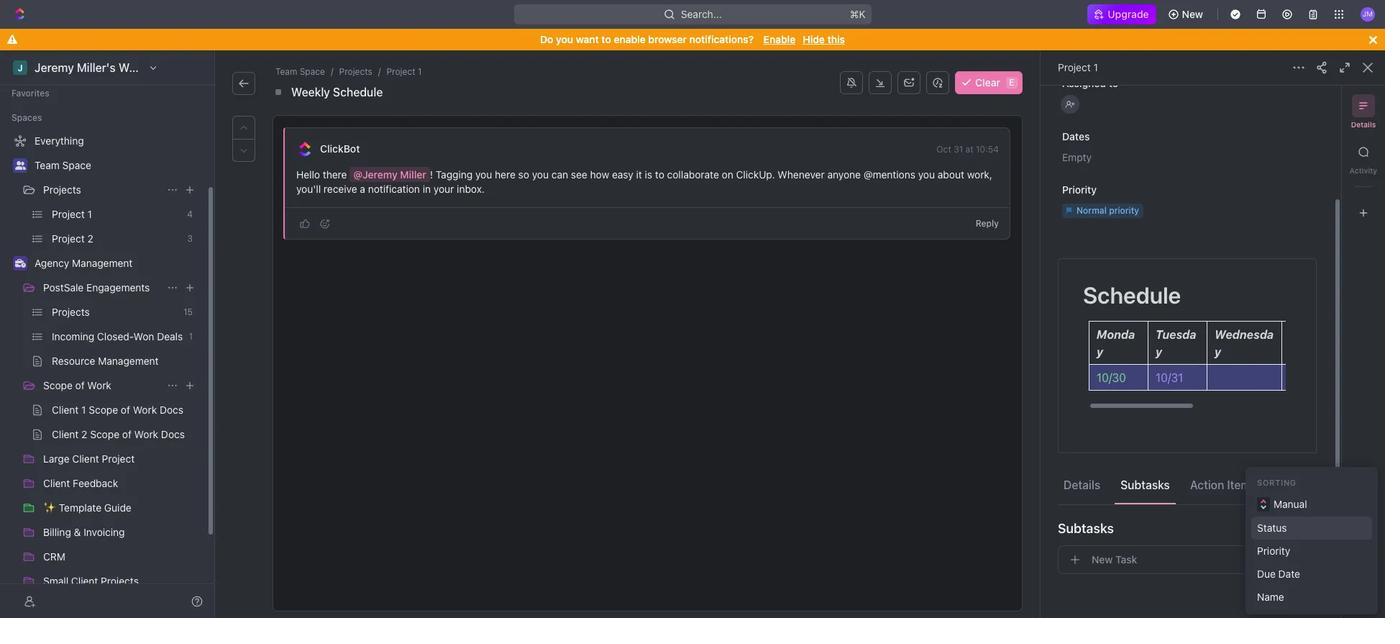 Task type: locate. For each thing, give the bounding box(es) containing it.
your
[[434, 183, 454, 195]]

tree containing team space
[[6, 130, 201, 618]]

projects link up weekly schedule "link"
[[336, 65, 375, 79]]

y down tuesda
[[1156, 345, 1163, 358]]

space inside sidebar navigation
[[62, 159, 91, 171]]

1 vertical spatial details
[[1064, 478, 1101, 491]]

projects link
[[336, 65, 375, 79], [43, 178, 161, 201]]

priority
[[1063, 183, 1097, 196], [1258, 545, 1291, 557]]

manual down manual button at the right of page
[[1274, 519, 1309, 531]]

team space link inside sidebar navigation
[[35, 154, 199, 177]]

subtasks up new task
[[1058, 521, 1114, 536]]

1 horizontal spatial projects link
[[336, 65, 375, 79]]

0 horizontal spatial projects
[[43, 183, 81, 196]]

to inside the ! tagging you here so you can see how easy it is to collaborate on clickup. whenever anyone @mentions you about work, you'll receive a notification in your inbox.
[[655, 168, 665, 181]]

0 horizontal spatial schedule
[[333, 86, 383, 99]]

details inside 'button'
[[1064, 478, 1101, 491]]

1 horizontal spatial schedule
[[1084, 281, 1182, 309]]

0 vertical spatial subtasks
[[1121, 478, 1171, 491]]

schedule up monda
[[1084, 281, 1182, 309]]

2 y from the left
[[1156, 345, 1163, 358]]

1 horizontal spatial details
[[1352, 120, 1377, 129]]

due date
[[1258, 568, 1301, 580]]

0 vertical spatial space
[[300, 66, 325, 77]]

0 horizontal spatial space
[[62, 159, 91, 171]]

agency management link
[[35, 252, 199, 275]]

team space link
[[273, 65, 328, 79], [35, 154, 199, 177]]

subtasks
[[1121, 478, 1171, 491], [1058, 521, 1114, 536]]

projects inside tree
[[43, 183, 81, 196]]

how
[[590, 168, 610, 181]]

team space
[[35, 159, 91, 171]]

0 horizontal spatial /
[[331, 66, 334, 77]]

1 horizontal spatial /
[[378, 66, 381, 77]]

priority down dates
[[1063, 183, 1097, 196]]

so
[[519, 168, 530, 181]]

details left subtasks button
[[1064, 478, 1101, 491]]

subtasks up subtasks dropdown button
[[1121, 478, 1171, 491]]

upgrade link
[[1088, 4, 1157, 24]]

1 horizontal spatial team
[[276, 66, 297, 77]]

business time image
[[15, 259, 26, 268]]

reply button
[[970, 215, 1005, 232]]

team right user group image
[[35, 159, 60, 171]]

10/30
[[1097, 371, 1127, 384]]

subtasks inside button
[[1121, 478, 1171, 491]]

y inside 'tuesda y'
[[1156, 345, 1163, 358]]

do
[[540, 33, 554, 45]]

1 vertical spatial schedule
[[1084, 281, 1182, 309]]

team inside tree
[[35, 159, 60, 171]]

1
[[1094, 61, 1099, 73], [418, 66, 422, 77]]

y down monda
[[1097, 345, 1104, 358]]

schedule down team space / projects / project 1
[[333, 86, 383, 99]]

0 vertical spatial to
[[602, 33, 611, 45]]

spaces
[[12, 112, 42, 123]]

clickbot
[[320, 142, 360, 155]]

2 manual from the top
[[1274, 519, 1309, 531]]

tree inside sidebar navigation
[[6, 130, 201, 618]]

clickbot button
[[319, 142, 361, 155]]

3 y from the left
[[1215, 345, 1222, 358]]

priority down status
[[1258, 545, 1291, 557]]

details up activity
[[1352, 120, 1377, 129]]

you
[[556, 33, 573, 45], [476, 168, 492, 181], [532, 168, 549, 181], [919, 168, 935, 181]]

anyone
[[828, 168, 861, 181]]

1 horizontal spatial project
[[1058, 61, 1091, 73]]

agency management
[[35, 257, 133, 269]]

projects
[[339, 66, 373, 77], [43, 183, 81, 196]]

action items
[[1191, 478, 1257, 491]]

project 1 link up assigned
[[1058, 61, 1099, 73]]

1 horizontal spatial subtasks
[[1121, 478, 1171, 491]]

status
[[1258, 522, 1288, 534]]

0 vertical spatial manual
[[1274, 498, 1308, 510]]

1 vertical spatial new
[[1092, 553, 1113, 566]]

manual inside button
[[1274, 498, 1308, 510]]

manual
[[1274, 498, 1308, 510], [1274, 519, 1309, 531]]

2 horizontal spatial y
[[1215, 345, 1222, 358]]

0 horizontal spatial y
[[1097, 345, 1104, 358]]

space up "weekly"
[[300, 66, 325, 77]]

there
[[323, 168, 347, 181]]

10/31
[[1156, 371, 1184, 384]]

to right is
[[655, 168, 665, 181]]

details
[[1352, 120, 1377, 129], [1064, 478, 1101, 491]]

weekly schedule link
[[289, 83, 386, 101]]

1 vertical spatial space
[[62, 159, 91, 171]]

projects down team space
[[43, 183, 81, 196]]

1 vertical spatial projects
[[43, 183, 81, 196]]

space right user group image
[[62, 159, 91, 171]]

to right want
[[602, 33, 611, 45]]

hide
[[803, 33, 825, 45]]

name button
[[1252, 586, 1373, 609]]

1 horizontal spatial team space link
[[273, 65, 328, 79]]

1 horizontal spatial space
[[300, 66, 325, 77]]

2 vertical spatial to
[[655, 168, 665, 181]]

new left task
[[1092, 553, 1113, 566]]

1 vertical spatial team space link
[[35, 154, 199, 177]]

1 vertical spatial priority
[[1258, 545, 1291, 557]]

0 horizontal spatial priority
[[1063, 183, 1097, 196]]

0 horizontal spatial team space link
[[35, 154, 199, 177]]

1 horizontal spatial to
[[655, 168, 665, 181]]

manual down sorting
[[1274, 498, 1308, 510]]

0 horizontal spatial projects link
[[43, 178, 161, 201]]

schedule
[[333, 86, 383, 99], [1084, 281, 1182, 309]]

y for wednesda y
[[1215, 345, 1222, 358]]

0 vertical spatial projects
[[339, 66, 373, 77]]

1 vertical spatial subtasks
[[1058, 521, 1114, 536]]

1 horizontal spatial priority
[[1258, 545, 1291, 557]]

favorites
[[12, 88, 49, 99]]

1 horizontal spatial y
[[1156, 345, 1163, 358]]

sidebar navigation
[[0, 50, 215, 618]]

subtasks for subtasks button
[[1121, 478, 1171, 491]]

0 horizontal spatial new
[[1092, 553, 1113, 566]]

of
[[75, 379, 85, 391]]

scope of work
[[43, 379, 111, 391]]

tree
[[6, 130, 201, 618]]

enable
[[614, 33, 646, 45]]

1 y from the left
[[1097, 345, 1104, 358]]

new task button
[[1058, 545, 1317, 574]]

1 horizontal spatial new
[[1183, 8, 1204, 20]]

0 vertical spatial projects link
[[336, 65, 375, 79]]

y down 'wednesda'
[[1215, 345, 1222, 358]]

31
[[954, 144, 964, 155]]

0 vertical spatial priority
[[1063, 183, 1097, 196]]

1 manual from the top
[[1274, 498, 1308, 510]]

0 vertical spatial new
[[1183, 8, 1204, 20]]

0 horizontal spatial team
[[35, 159, 60, 171]]

0 vertical spatial team space link
[[273, 65, 328, 79]]

team up "weekly"
[[276, 66, 297, 77]]

manual button
[[1254, 514, 1317, 537], [1254, 514, 1317, 537]]

new inside new task button
[[1092, 553, 1113, 566]]

clear
[[976, 76, 1001, 89]]

project 1 link up weekly schedule "link"
[[384, 65, 425, 79]]

y inside wednesda y
[[1215, 345, 1222, 358]]

you right so
[[532, 168, 549, 181]]

0 vertical spatial details
[[1352, 120, 1377, 129]]

0 vertical spatial team
[[276, 66, 297, 77]]

/
[[331, 66, 334, 77], [378, 66, 381, 77]]

browser
[[649, 33, 687, 45]]

2 horizontal spatial to
[[1109, 77, 1119, 89]]

can
[[552, 168, 569, 181]]

space
[[300, 66, 325, 77], [62, 159, 91, 171]]

user group image
[[15, 161, 26, 170]]

0 horizontal spatial project
[[387, 66, 416, 77]]

assigned
[[1063, 77, 1107, 89]]

hello
[[296, 168, 320, 181]]

projects up weekly schedule "link"
[[339, 66, 373, 77]]

to right assigned
[[1109, 77, 1119, 89]]

engagements
[[86, 281, 150, 294]]

tagging
[[436, 168, 473, 181]]

team
[[276, 66, 297, 77], [35, 159, 60, 171]]

team for team space / projects / project 1
[[276, 66, 297, 77]]

weekly schedule
[[291, 86, 383, 99]]

1 vertical spatial to
[[1109, 77, 1119, 89]]

clickup.
[[736, 168, 775, 181]]

0 horizontal spatial details
[[1064, 478, 1101, 491]]

y for tuesda y
[[1156, 345, 1163, 358]]

subtasks inside dropdown button
[[1058, 521, 1114, 536]]

y inside monda y
[[1097, 345, 1104, 358]]

new right upgrade
[[1183, 8, 1204, 20]]

new inside new button
[[1183, 8, 1204, 20]]

0 horizontal spatial to
[[602, 33, 611, 45]]

0 vertical spatial schedule
[[333, 86, 383, 99]]

enable
[[764, 33, 796, 45]]

priority inside priority button
[[1258, 545, 1291, 557]]

due
[[1258, 568, 1276, 580]]

1 vertical spatial team
[[35, 159, 60, 171]]

subtasks button
[[1115, 472, 1176, 498]]

project 1 link
[[1058, 61, 1099, 73], [384, 65, 425, 79]]

items
[[1228, 478, 1257, 491]]

projects link down team space
[[43, 178, 161, 201]]

0 horizontal spatial 1
[[418, 66, 422, 77]]

reply
[[976, 218, 999, 229]]

1 horizontal spatial project 1 link
[[1058, 61, 1099, 73]]

0 horizontal spatial subtasks
[[1058, 521, 1114, 536]]

team for team space
[[35, 159, 60, 171]]

1 vertical spatial manual
[[1274, 519, 1309, 531]]



Task type: describe. For each thing, give the bounding box(es) containing it.
tuesda y
[[1156, 328, 1197, 358]]

subtasks button
[[1058, 511, 1317, 545]]

space for team space
[[62, 159, 91, 171]]

details inside the task sidebar navigation "tab list"
[[1352, 120, 1377, 129]]

sorting
[[1258, 478, 1297, 487]]

new for new
[[1183, 8, 1204, 20]]

name
[[1258, 591, 1285, 603]]

action
[[1191, 478, 1225, 491]]

task
[[1116, 553, 1138, 566]]

0 horizontal spatial project 1 link
[[384, 65, 425, 79]]

new task
[[1092, 553, 1138, 566]]

manual button
[[1252, 492, 1373, 517]]

see
[[571, 168, 588, 181]]

you'll
[[296, 183, 321, 195]]

action items button
[[1185, 472, 1263, 498]]

!
[[430, 168, 433, 181]]

notification
[[368, 183, 420, 195]]

you up inbox.
[[476, 168, 492, 181]]

space for team space / projects / project 1
[[300, 66, 325, 77]]

collaborate
[[667, 168, 719, 181]]

new button
[[1162, 3, 1212, 26]]

schedule inside "link"
[[333, 86, 383, 99]]

work
[[87, 379, 111, 391]]

task sidebar navigation tab list
[[1348, 94, 1380, 224]]

scope
[[43, 379, 73, 391]]

1 / from the left
[[331, 66, 334, 77]]

whenever
[[778, 168, 825, 181]]

this
[[828, 33, 845, 45]]

tuesda
[[1156, 328, 1197, 341]]

team space / projects / project 1
[[276, 66, 422, 77]]

upgrade
[[1108, 8, 1150, 20]]

monda y
[[1097, 328, 1136, 358]]

favorites button
[[6, 85, 55, 102]]

you right 'do'
[[556, 33, 573, 45]]

postsale engagements
[[43, 281, 150, 294]]

2 / from the left
[[378, 66, 381, 77]]

date
[[1279, 568, 1301, 580]]

1 horizontal spatial projects
[[339, 66, 373, 77]]

notifications?
[[690, 33, 754, 45]]

search...
[[681, 8, 722, 20]]

agency
[[35, 257, 69, 269]]

oct 31 at 10:54
[[937, 144, 999, 155]]

@mentions
[[864, 168, 916, 181]]

details button
[[1058, 472, 1107, 498]]

postsale
[[43, 281, 84, 294]]

wednesda y
[[1215, 328, 1274, 358]]

1 vertical spatial projects link
[[43, 178, 161, 201]]

do you want to enable browser notifications? enable hide this
[[540, 33, 845, 45]]

scope of work link
[[43, 374, 161, 397]]

wednesda
[[1215, 328, 1274, 341]]

inbox.
[[457, 183, 485, 195]]

⌘k
[[850, 8, 866, 20]]

dates
[[1063, 130, 1090, 142]]

about
[[938, 168, 965, 181]]

you left about
[[919, 168, 935, 181]]

10:54
[[976, 144, 999, 155]]

activity
[[1350, 166, 1378, 175]]

management
[[72, 257, 133, 269]]

new for new task
[[1092, 553, 1113, 566]]

want
[[576, 33, 599, 45]]

subtasks for subtasks dropdown button
[[1058, 521, 1114, 536]]

status button
[[1252, 517, 1373, 540]]

weekly
[[291, 86, 330, 99]]

here
[[495, 168, 516, 181]]

project 1
[[1058, 61, 1099, 73]]

on
[[722, 168, 734, 181]]

y for monda y
[[1097, 345, 1104, 358]]

e
[[1010, 77, 1015, 88]]

at
[[966, 144, 974, 155]]

receive
[[324, 183, 357, 195]]

in
[[423, 183, 431, 195]]

monda
[[1097, 328, 1136, 341]]

oct
[[937, 144, 952, 155]]

due date button
[[1252, 563, 1373, 586]]

work,
[[968, 168, 993, 181]]

! tagging you here so you can see how easy it is to collaborate on clickup. whenever anyone @mentions you about work, you'll receive a notification in your inbox.
[[296, 168, 996, 195]]

hello there
[[296, 168, 350, 181]]

easy
[[612, 168, 634, 181]]

postsale engagements link
[[43, 276, 161, 299]]

is
[[645, 168, 653, 181]]

a
[[360, 183, 365, 195]]

priority button
[[1252, 540, 1373, 563]]

assigned to
[[1063, 77, 1119, 89]]

1 horizontal spatial 1
[[1094, 61, 1099, 73]]



Task type: vqa. For each thing, say whether or not it's contained in the screenshot.
the rightmost S
no



